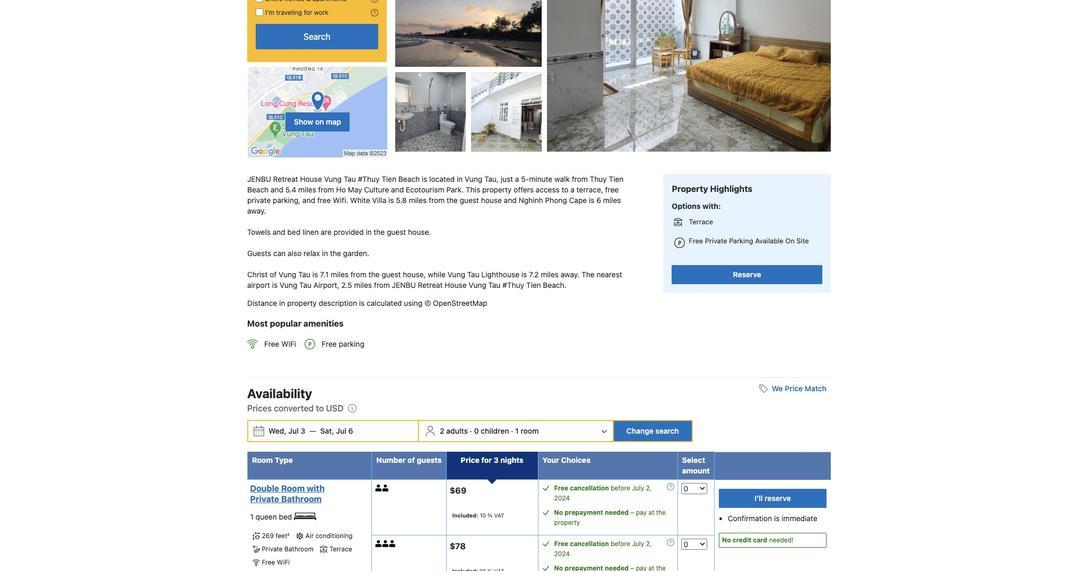 Task type: vqa. For each thing, say whether or not it's contained in the screenshot.
top the and
no



Task type: describe. For each thing, give the bounding box(es) containing it.
0 vertical spatial jenbu
[[247, 175, 271, 184]]

0 vertical spatial terrace
[[689, 218, 713, 226]]

7.1
[[320, 270, 329, 279]]

2
[[440, 427, 445, 436]]

search
[[304, 32, 331, 41]]

no credit card needed!
[[722, 537, 794, 545]]

double room with private bathroom
[[250, 484, 325, 504]]

3 for for
[[494, 456, 499, 465]]

we'll show you stays where you can have the entire place to yourself image
[[371, 0, 378, 3]]

%
[[488, 513, 493, 519]]

miles right 2.5
[[354, 281, 372, 290]]

wed, jul 3 — sat, jul 6
[[269, 427, 353, 436]]

the down garden.
[[369, 270, 380, 279]]

i'm
[[265, 8, 275, 16]]

10
[[480, 513, 486, 519]]

with:
[[703, 202, 721, 211]]

guests
[[417, 456, 442, 465]]

with
[[307, 484, 325, 494]]

park.
[[447, 185, 464, 194]]

is right airport
[[272, 281, 278, 290]]

parking,
[[273, 196, 301, 205]]

is up ecotourism at top
[[422, 175, 427, 184]]

price for 3 nights
[[461, 456, 524, 465]]

the down park. on the top left of page
[[447, 196, 458, 205]]

on
[[786, 237, 795, 245]]

1 vertical spatial 1
[[250, 513, 254, 522]]

distance in property description is calculated using © openstreetmap
[[247, 299, 487, 308]]

and down offers
[[504, 196, 517, 205]]

guests
[[247, 249, 271, 258]]

most
[[247, 319, 268, 329]]

property
[[672, 184, 708, 194]]

linen
[[303, 228, 319, 237]]

room
[[521, 427, 539, 436]]

phong
[[545, 196, 567, 205]]

and right parking, at the top left of page
[[303, 196, 315, 205]]

from down ecotourism at top
[[429, 196, 445, 205]]

just
[[501, 175, 513, 184]]

1 more details on meals and payment options image from the top
[[667, 484, 674, 491]]

property highlights
[[672, 184, 753, 194]]

choices
[[561, 456, 591, 465]]

children
[[481, 427, 509, 436]]

and left 5.4 at top
[[271, 185, 283, 194]]

options
[[672, 202, 701, 211]]

1 vertical spatial for
[[482, 456, 492, 465]]

2 vertical spatial guest
[[382, 270, 401, 279]]

in up park. on the top left of page
[[457, 175, 463, 184]]

prices converted to usd
[[247, 404, 344, 414]]

0 horizontal spatial beach
[[247, 185, 269, 194]]

card
[[753, 537, 768, 545]]

change
[[627, 427, 654, 436]]

2 adults · 0 children · 1 room button
[[420, 422, 612, 442]]

to inside jenbu retreat house vung tau #thuy tien beach is located in vung tau, just a 5-minute walk from thuy tien beach and 5.4 miles from ho may culture and ecotourism park. this property offers access to a terrace, free private parking, and free wifi. white villa is 5.8 miles from the guest house and nghinh phong cape is 6 miles away. towels and bed linen are provided in the guest house. guests can also relax in the garden. christ of vung tau is 7.1 miles from the guest house, while vung tau lighthouse is 7.2 miles away. the nearest airport is vung tau airport, 2.5 miles from jenbu retreat house vung tau #thuy tien beach.
[[562, 185, 569, 194]]

may
[[348, 185, 362, 194]]

before for first more details on meals and payment options "image" from the top of the page
[[611, 485, 630, 493]]

2 adults · 0 children · 1 room
[[440, 427, 539, 436]]

most popular amenities
[[247, 319, 344, 329]]

1 vertical spatial retreat
[[418, 281, 443, 290]]

the right the provided
[[374, 228, 385, 237]]

house,
[[403, 270, 426, 279]]

is left 7.1 on the left top of the page
[[313, 270, 318, 279]]

2 horizontal spatial tien
[[609, 175, 624, 184]]

1 vertical spatial bathroom
[[285, 546, 314, 554]]

number of guests
[[377, 456, 442, 465]]

0 horizontal spatial free
[[317, 196, 331, 205]]

converted
[[274, 404, 314, 414]]

occupancy image
[[375, 541, 382, 548]]

vung down also
[[279, 270, 296, 279]]

ecotourism
[[406, 185, 445, 194]]

offers
[[514, 185, 534, 194]]

parking
[[339, 340, 365, 349]]

villa
[[372, 196, 387, 205]]

provided
[[334, 228, 364, 237]]

wed, jul 3 button
[[264, 422, 310, 441]]

minute
[[529, 175, 553, 184]]

amount
[[682, 467, 710, 476]]

available
[[755, 237, 784, 245]]

from up 2.5
[[351, 270, 367, 279]]

if you select this option, we'll show you popular business travel features like breakfast, wifi and free parking. image
[[371, 9, 378, 16]]

confirmation
[[728, 515, 772, 524]]

and up 5.8
[[391, 185, 404, 194]]

sat,
[[320, 427, 334, 436]]

0 horizontal spatial room
[[252, 456, 273, 465]]

1 vertical spatial 6
[[349, 427, 353, 436]]

2.5
[[341, 281, 352, 290]]

miles up beach. at the right
[[541, 270, 559, 279]]

of inside jenbu retreat house vung tau #thuy tien beach is located in vung tau, just a 5-minute walk from thuy tien beach and 5.4 miles from ho may culture and ecotourism park. this property offers access to a terrace, free private parking, and free wifi. white villa is 5.8 miles from the guest house and nghinh phong cape is 6 miles away. towels and bed linen are provided in the guest house. guests can also relax in the garden. christ of vung tau is 7.1 miles from the guest house, while vung tau lighthouse is 7.2 miles away. the nearest airport is vung tau airport, 2.5 miles from jenbu retreat house vung tau #thuy tien beach.
[[270, 270, 277, 279]]

vung up the openstreetmap
[[469, 281, 487, 290]]

1 vertical spatial wifi
[[277, 559, 290, 567]]

search button
[[256, 24, 378, 49]]

0
[[474, 427, 479, 436]]

description
[[319, 299, 357, 308]]

sat, jul 6 button
[[316, 422, 358, 441]]

wifi.
[[333, 196, 348, 205]]

reserve button
[[672, 266, 823, 285]]

airport
[[247, 281, 270, 290]]

reserve
[[733, 270, 762, 279]]

7.2
[[529, 270, 539, 279]]

1 vertical spatial bed
[[279, 513, 292, 522]]

access
[[536, 185, 560, 194]]

we'll show you stays where you can have the entire place to yourself image
[[371, 0, 378, 3]]

thuy
[[590, 175, 607, 184]]

no for no credit card needed!
[[722, 537, 731, 545]]

0 vertical spatial wifi
[[281, 340, 296, 349]]

miles right 5.4 at top
[[298, 185, 316, 194]]

2 jul from the left
[[336, 427, 347, 436]]

2, for first more details on meals and payment options "image" from the top of the page
[[646, 485, 652, 493]]

usd
[[326, 404, 344, 414]]

2 before july 2, 2024 from the top
[[554, 541, 652, 559]]

1 horizontal spatial free
[[605, 185, 619, 194]]

©
[[425, 299, 431, 308]]

can
[[273, 249, 286, 258]]

1 vertical spatial free wifi
[[262, 559, 290, 567]]

1 vertical spatial away.
[[561, 270, 580, 279]]

cancellation for first more details on meals and payment options "image" from the top of the page
[[570, 485, 609, 493]]

free down amenities
[[322, 340, 337, 349]]

vung up this at the left of the page
[[465, 175, 483, 184]]

site
[[797, 237, 809, 245]]

ho
[[336, 185, 346, 194]]

in right the provided
[[366, 228, 372, 237]]

credit
[[733, 537, 752, 545]]

2 free cancellation from the top
[[554, 541, 609, 549]]

no for no prepayment needed
[[554, 509, 563, 517]]

number
[[377, 456, 406, 465]]

1 inside dropdown button
[[515, 427, 519, 436]]

and right towels at the left top
[[273, 228, 285, 237]]

is left calculated
[[359, 299, 365, 308]]

tau down lighthouse
[[489, 281, 501, 290]]

0 vertical spatial guest
[[460, 196, 479, 205]]

tau left 7.1 on the left top of the page
[[298, 270, 311, 279]]

269
[[262, 532, 274, 540]]

free down your choices
[[554, 485, 569, 493]]

free down the prepayment
[[554, 541, 569, 549]]

search section
[[243, 0, 391, 158]]

if you select this option, we'll show you popular business travel features like breakfast, wifi and free parking. image
[[371, 9, 378, 16]]

match
[[805, 385, 827, 394]]

1 vertical spatial to
[[316, 404, 324, 414]]

free parking
[[322, 340, 365, 349]]

cancellation for 1st more details on meals and payment options "image" from the bottom of the page
[[570, 541, 609, 549]]

tau,
[[485, 175, 499, 184]]

highlights
[[710, 184, 753, 194]]

air
[[306, 532, 314, 540]]

1 · from the left
[[470, 427, 472, 436]]

vat
[[494, 513, 504, 519]]

tau up may
[[344, 175, 356, 184]]

parking
[[729, 237, 753, 245]]

show
[[294, 117, 313, 126]]

change search
[[627, 427, 679, 436]]

this
[[466, 185, 480, 194]]

is down the i'll reserve button
[[774, 515, 780, 524]]

1 vertical spatial guest
[[387, 228, 406, 237]]

1 vertical spatial jenbu
[[392, 281, 416, 290]]



Task type: locate. For each thing, give the bounding box(es) containing it.
amenities
[[304, 319, 344, 329]]

0 vertical spatial no
[[554, 509, 563, 517]]

free down thuy
[[605, 185, 619, 194]]

0 vertical spatial house
[[300, 175, 322, 184]]

is left the 7.2
[[522, 270, 527, 279]]

· left 0
[[470, 427, 472, 436]]

needed!
[[769, 537, 794, 545]]

before up the "needed"
[[611, 485, 630, 493]]

search
[[656, 427, 679, 436]]

0 vertical spatial bathroom
[[281, 495, 322, 504]]

1 vertical spatial before july 2, 2024
[[554, 541, 652, 559]]

1 cancellation from the top
[[570, 485, 609, 493]]

0 horizontal spatial 1
[[250, 513, 254, 522]]

nights
[[501, 456, 524, 465]]

1 horizontal spatial retreat
[[418, 281, 443, 290]]

2, for 1st more details on meals and payment options "image" from the bottom of the page
[[646, 541, 652, 549]]

2024 for first more details on meals and payment options "image" from the top of the page
[[554, 495, 570, 503]]

0 vertical spatial more details on meals and payment options image
[[667, 484, 674, 491]]

2024 for 1st more details on meals and payment options "image" from the bottom of the page
[[554, 551, 570, 559]]

before july 2, 2024 up no prepayment needed
[[554, 485, 652, 503]]

0 horizontal spatial jul
[[288, 427, 299, 436]]

is
[[422, 175, 427, 184], [389, 196, 394, 205], [589, 196, 595, 205], [313, 270, 318, 279], [522, 270, 527, 279], [272, 281, 278, 290], [359, 299, 365, 308], [774, 515, 780, 524]]

1 vertical spatial no
[[722, 537, 731, 545]]

lighthouse
[[482, 270, 520, 279]]

tien down the 7.2
[[526, 281, 541, 290]]

the right at at the bottom right of the page
[[656, 509, 666, 517]]

included: 10 % vat
[[453, 513, 504, 519]]

change search button
[[614, 422, 692, 442]]

269 feet²
[[262, 532, 290, 540]]

jenbu down house,
[[392, 281, 416, 290]]

0 vertical spatial cancellation
[[570, 485, 609, 493]]

1 vertical spatial #thuy
[[503, 281, 524, 290]]

2 vertical spatial property
[[554, 519, 580, 527]]

miles down ecotourism at top
[[409, 196, 427, 205]]

miles up 2.5
[[331, 270, 349, 279]]

1 horizontal spatial #thuy
[[503, 281, 524, 290]]

2024
[[554, 495, 570, 503], [554, 551, 570, 559]]

1 2024 from the top
[[554, 495, 570, 503]]

select
[[682, 456, 705, 465]]

july for 1st more details on meals and payment options "image" from the bottom of the page
[[632, 541, 644, 549]]

double
[[250, 484, 279, 494]]

1 horizontal spatial terrace
[[689, 218, 713, 226]]

property
[[482, 185, 512, 194], [287, 299, 317, 308], [554, 519, 580, 527]]

of left "guests"
[[408, 456, 415, 465]]

from up terrace,
[[572, 175, 588, 184]]

1 vertical spatial 2,
[[646, 541, 652, 549]]

1 vertical spatial room
[[281, 484, 305, 494]]

house up the openstreetmap
[[445, 281, 467, 290]]

1 vertical spatial terrace
[[330, 546, 352, 554]]

queen
[[256, 513, 277, 522]]

beach up private
[[247, 185, 269, 194]]

guest left house,
[[382, 270, 401, 279]]

$69
[[450, 486, 467, 496]]

property up the most popular amenities
[[287, 299, 317, 308]]

0 horizontal spatial tien
[[382, 175, 396, 184]]

on
[[315, 117, 324, 126]]

price inside we price match dropdown button
[[785, 385, 803, 394]]

before
[[611, 485, 630, 493], [611, 541, 630, 549]]

0 vertical spatial 3
[[301, 427, 305, 436]]

0 vertical spatial 2,
[[646, 485, 652, 493]]

free wifi down popular
[[264, 340, 296, 349]]

private bathroom
[[262, 546, 314, 554]]

0 horizontal spatial to
[[316, 404, 324, 414]]

guest down this at the left of the page
[[460, 196, 479, 205]]

0 vertical spatial private
[[705, 237, 727, 245]]

for
[[304, 8, 312, 16], [482, 456, 492, 465]]

0 horizontal spatial retreat
[[273, 175, 298, 184]]

0 vertical spatial room
[[252, 456, 273, 465]]

conditioning
[[316, 532, 353, 540]]

options with:
[[672, 202, 721, 211]]

2 horizontal spatial property
[[554, 519, 580, 527]]

free private parking available on site
[[689, 237, 809, 245]]

to left usd
[[316, 404, 324, 414]]

availability
[[247, 387, 312, 401]]

a left 5-
[[515, 175, 519, 184]]

before july 2, 2024 down "– pay at the property"
[[554, 541, 652, 559]]

2 · from the left
[[511, 427, 513, 436]]

1 before july 2, 2024 from the top
[[554, 485, 652, 503]]

free
[[605, 185, 619, 194], [317, 196, 331, 205]]

2, down at at the bottom right of the page
[[646, 541, 652, 549]]

for inside search 'section'
[[304, 8, 312, 16]]

bathroom down 'with'
[[281, 495, 322, 504]]

1 horizontal spatial beach
[[398, 175, 420, 184]]

0 horizontal spatial 3
[[301, 427, 305, 436]]

free left the wifi.
[[317, 196, 331, 205]]

2 before from the top
[[611, 541, 630, 549]]

2024 down the prepayment
[[554, 551, 570, 559]]

3 left —
[[301, 427, 305, 436]]

1 vertical spatial free
[[317, 196, 331, 205]]

wifi down private bathroom
[[277, 559, 290, 567]]

prices
[[247, 404, 272, 414]]

1 left the queen
[[250, 513, 254, 522]]

0 horizontal spatial terrace
[[330, 546, 352, 554]]

1 horizontal spatial tien
[[526, 281, 541, 290]]

0 horizontal spatial property
[[287, 299, 317, 308]]

0 vertical spatial free cancellation
[[554, 485, 609, 493]]

are
[[321, 228, 332, 237]]

openstreetmap
[[433, 299, 487, 308]]

to down walk
[[562, 185, 569, 194]]

0 vertical spatial before
[[611, 485, 630, 493]]

popular
[[270, 319, 302, 329]]

at
[[649, 509, 655, 517]]

cancellation up no prepayment needed
[[570, 485, 609, 493]]

garden.
[[343, 249, 369, 258]]

before july 2, 2024
[[554, 485, 652, 503], [554, 541, 652, 559]]

0 horizontal spatial of
[[270, 270, 277, 279]]

free down private bathroom
[[262, 559, 275, 567]]

calculated
[[367, 299, 402, 308]]

free wifi
[[264, 340, 296, 349], [262, 559, 290, 567]]

0 vertical spatial bed
[[287, 228, 301, 237]]

1 horizontal spatial house
[[445, 281, 467, 290]]

0 vertical spatial price
[[785, 385, 803, 394]]

july down pay
[[632, 541, 644, 549]]

free cancellation down the prepayment
[[554, 541, 609, 549]]

0 vertical spatial free wifi
[[264, 340, 296, 349]]

3 left nights
[[494, 456, 499, 465]]

wifi down popular
[[281, 340, 296, 349]]

room inside double room with private bathroom
[[281, 484, 305, 494]]

we price match button
[[755, 380, 831, 399]]

occupancy image
[[375, 485, 382, 492], [382, 485, 389, 492], [382, 541, 389, 548], [389, 541, 396, 548]]

of
[[270, 270, 277, 279], [408, 456, 415, 465]]

in right distance
[[279, 299, 285, 308]]

private
[[247, 196, 271, 205]]

1 horizontal spatial of
[[408, 456, 415, 465]]

· right 'children'
[[511, 427, 513, 436]]

5-
[[521, 175, 529, 184]]

cancellation down no prepayment needed
[[570, 541, 609, 549]]

1 2, from the top
[[646, 485, 652, 493]]

no prepayment needed
[[554, 509, 629, 517]]

0 vertical spatial free
[[605, 185, 619, 194]]

1 vertical spatial a
[[571, 185, 575, 194]]

private down the double
[[250, 495, 279, 504]]

in
[[457, 175, 463, 184], [366, 228, 372, 237], [322, 249, 328, 258], [279, 299, 285, 308]]

room left type
[[252, 456, 273, 465]]

1 horizontal spatial ·
[[511, 427, 513, 436]]

1 vertical spatial 2024
[[554, 551, 570, 559]]

free down popular
[[264, 340, 279, 349]]

free down the options with:
[[689, 237, 703, 245]]

bed
[[287, 228, 301, 237], [279, 513, 292, 522]]

is left 5.8
[[389, 196, 394, 205]]

terrace,
[[577, 185, 603, 194]]

1 horizontal spatial jul
[[336, 427, 347, 436]]

terrace down the options with:
[[689, 218, 713, 226]]

away. left the
[[561, 270, 580, 279]]

miles
[[298, 185, 316, 194], [409, 196, 427, 205], [603, 196, 621, 205], [331, 270, 349, 279], [541, 270, 559, 279], [354, 281, 372, 290]]

1 vertical spatial house
[[445, 281, 467, 290]]

6
[[597, 196, 601, 205], [349, 427, 353, 436]]

free wifi down private bathroom
[[262, 559, 290, 567]]

jul right sat,
[[336, 427, 347, 436]]

1 horizontal spatial away.
[[561, 270, 580, 279]]

beach
[[398, 175, 420, 184], [247, 185, 269, 194]]

2 vertical spatial private
[[262, 546, 283, 554]]

towels
[[247, 228, 271, 237]]

jenbu up private
[[247, 175, 271, 184]]

1 queen bed
[[250, 513, 294, 522]]

price
[[785, 385, 803, 394], [461, 456, 480, 465]]

0 vertical spatial beach
[[398, 175, 420, 184]]

1 horizontal spatial no
[[722, 537, 731, 545]]

1 vertical spatial private
[[250, 495, 279, 504]]

retreat down while on the top left
[[418, 281, 443, 290]]

1 vertical spatial property
[[287, 299, 317, 308]]

tau left lighthouse
[[467, 270, 480, 279]]

1 horizontal spatial room
[[281, 484, 305, 494]]

0 horizontal spatial ·
[[470, 427, 472, 436]]

5.4
[[285, 185, 296, 194]]

0 horizontal spatial price
[[461, 456, 480, 465]]

1 horizontal spatial 6
[[597, 196, 601, 205]]

away.
[[247, 207, 266, 216], [561, 270, 580, 279]]

1 horizontal spatial a
[[571, 185, 575, 194]]

1 vertical spatial 3
[[494, 456, 499, 465]]

$78
[[450, 542, 466, 552]]

1 horizontal spatial jenbu
[[392, 281, 416, 290]]

0 vertical spatial 1
[[515, 427, 519, 436]]

terrace down conditioning
[[330, 546, 352, 554]]

retreat up 5.4 at top
[[273, 175, 298, 184]]

july for first more details on meals and payment options "image" from the top of the page
[[632, 485, 644, 493]]

private left parking
[[705, 237, 727, 245]]

the inside "– pay at the property"
[[656, 509, 666, 517]]

bed inside jenbu retreat house vung tau #thuy tien beach is located in vung tau, just a 5-minute walk from thuy tien beach and 5.4 miles from ho may culture and ecotourism park. this property offers access to a terrace, free private parking, and free wifi. white villa is 5.8 miles from the guest house and nghinh phong cape is 6 miles away. towels and bed linen are provided in the guest house. guests can also relax in the garden. christ of vung tau is 7.1 miles from the guest house, while vung tau lighthouse is 7.2 miles away. the nearest airport is vung tau airport, 2.5 miles from jenbu retreat house vung tau #thuy tien beach.
[[287, 228, 301, 237]]

a
[[515, 175, 519, 184], [571, 185, 575, 194]]

air conditioning
[[306, 532, 353, 540]]

0 vertical spatial away.
[[247, 207, 266, 216]]

white
[[350, 196, 370, 205]]

for left nights
[[482, 456, 492, 465]]

bathroom
[[281, 495, 322, 504], [285, 546, 314, 554]]

2 more details on meals and payment options image from the top
[[667, 539, 674, 547]]

1 horizontal spatial 3
[[494, 456, 499, 465]]

property down the prepayment
[[554, 519, 580, 527]]

the
[[582, 270, 595, 279]]

from left ho
[[318, 185, 334, 194]]

private
[[705, 237, 727, 245], [250, 495, 279, 504], [262, 546, 283, 554]]

christ
[[247, 270, 268, 279]]

house
[[300, 175, 322, 184], [445, 281, 467, 290]]

1 horizontal spatial to
[[562, 185, 569, 194]]

0 horizontal spatial #thuy
[[358, 175, 380, 184]]

away. down private
[[247, 207, 266, 216]]

vung up ho
[[324, 175, 342, 184]]

relax
[[304, 249, 320, 258]]

0 vertical spatial property
[[482, 185, 512, 194]]

0 horizontal spatial house
[[300, 175, 322, 184]]

included:
[[453, 513, 479, 519]]

2 july from the top
[[632, 541, 644, 549]]

located
[[429, 175, 455, 184]]

0 vertical spatial to
[[562, 185, 569, 194]]

3 for jul
[[301, 427, 305, 436]]

0 vertical spatial retreat
[[273, 175, 298, 184]]

select amount
[[682, 456, 710, 476]]

1 free cancellation from the top
[[554, 485, 609, 493]]

1 july from the top
[[632, 485, 644, 493]]

type
[[275, 456, 293, 465]]

1 vertical spatial beach
[[247, 185, 269, 194]]

jul right wed,
[[288, 427, 299, 436]]

1 jul from the left
[[288, 427, 299, 436]]

jenbu retreat house vung tau #thuy tien beach is located in vung tau, just a 5-minute walk from thuy tien beach and 5.4 miles from ho may culture and ecotourism park. this property offers access to a terrace, free private parking, and free wifi. white villa is 5.8 miles from the guest house and nghinh phong cape is 6 miles away. towels and bed linen are provided in the guest house. guests can also relax in the garden. christ of vung tau is 7.1 miles from the guest house, while vung tau lighthouse is 7.2 miles away. the nearest airport is vung tau airport, 2.5 miles from jenbu retreat house vung tau #thuy tien beach.
[[247, 175, 626, 290]]

the left garden.
[[330, 249, 341, 258]]

i'll reserve
[[755, 494, 791, 503]]

vung right while on the top left
[[448, 270, 465, 279]]

room left 'with'
[[281, 484, 305, 494]]

property inside "– pay at the property"
[[554, 519, 580, 527]]

0 horizontal spatial a
[[515, 175, 519, 184]]

2 cancellation from the top
[[570, 541, 609, 549]]

july
[[632, 485, 644, 493], [632, 541, 644, 549]]

2, up at at the bottom right of the page
[[646, 485, 652, 493]]

0 vertical spatial 2024
[[554, 495, 570, 503]]

beach.
[[543, 281, 567, 290]]

2,
[[646, 485, 652, 493], [646, 541, 652, 549]]

we
[[772, 385, 783, 394]]

terrace
[[689, 218, 713, 226], [330, 546, 352, 554]]

property inside jenbu retreat house vung tau #thuy tien beach is located in vung tau, just a 5-minute walk from thuy tien beach and 5.4 miles from ho may culture and ecotourism park. this property offers access to a terrace, free private parking, and free wifi. white villa is 5.8 miles from the guest house and nghinh phong cape is 6 miles away. towels and bed linen are provided in the guest house. guests can also relax in the garden. christ of vung tau is 7.1 miles from the guest house, while vung tau lighthouse is 7.2 miles away. the nearest airport is vung tau airport, 2.5 miles from jenbu retreat house vung tau #thuy tien beach.
[[482, 185, 512, 194]]

#thuy up culture
[[358, 175, 380, 184]]

0 vertical spatial for
[[304, 8, 312, 16]]

bathroom inside double room with private bathroom
[[281, 495, 322, 504]]

0 vertical spatial #thuy
[[358, 175, 380, 184]]

–
[[631, 509, 634, 517]]

miles down terrace,
[[603, 196, 621, 205]]

1 vertical spatial cancellation
[[570, 541, 609, 549]]

1 horizontal spatial for
[[482, 456, 492, 465]]

0 horizontal spatial away.
[[247, 207, 266, 216]]

property down tau,
[[482, 185, 512, 194]]

more details on meals and payment options image
[[667, 484, 674, 491], [667, 539, 674, 547]]

is down terrace,
[[589, 196, 595, 205]]

beach up ecotourism at top
[[398, 175, 420, 184]]

0 vertical spatial a
[[515, 175, 519, 184]]

2 2, from the top
[[646, 541, 652, 549]]

traveling
[[276, 8, 302, 16]]

6 inside jenbu retreat house vung tau #thuy tien beach is located in vung tau, just a 5-minute walk from thuy tien beach and 5.4 miles from ho may culture and ecotourism park. this property offers access to a terrace, free private parking, and free wifi. white villa is 5.8 miles from the guest house and nghinh phong cape is 6 miles away. towels and bed linen are provided in the guest house. guests can also relax in the garden. christ of vung tau is 7.1 miles from the guest house, while vung tau lighthouse is 7.2 miles away. the nearest airport is vung tau airport, 2.5 miles from jenbu retreat house vung tau #thuy tien beach.
[[597, 196, 601, 205]]

1 vertical spatial price
[[461, 456, 480, 465]]

1 horizontal spatial property
[[482, 185, 512, 194]]

before for 1st more details on meals and payment options "image" from the bottom of the page
[[611, 541, 630, 549]]

tien up culture
[[382, 175, 396, 184]]

0 horizontal spatial 6
[[349, 427, 353, 436]]

before down "– pay at the property"
[[611, 541, 630, 549]]

in right relax
[[322, 249, 328, 258]]

map
[[326, 117, 341, 126]]

1 vertical spatial before
[[611, 541, 630, 549]]

tau left airport, in the left of the page
[[299, 281, 312, 290]]

no left the prepayment
[[554, 509, 563, 517]]

wed,
[[269, 427, 286, 436]]

1 vertical spatial free cancellation
[[554, 541, 609, 549]]

i'll reserve button
[[719, 490, 827, 509]]

bed up feet²
[[279, 513, 292, 522]]

0 horizontal spatial no
[[554, 509, 563, 517]]

#thuy down lighthouse
[[503, 281, 524, 290]]

nghinh
[[519, 196, 543, 205]]

1 before from the top
[[611, 485, 630, 493]]

no left credit
[[722, 537, 731, 545]]

1 left room
[[515, 427, 519, 436]]

1 vertical spatial july
[[632, 541, 644, 549]]

2 2024 from the top
[[554, 551, 570, 559]]

vung right airport
[[280, 281, 297, 290]]

private inside double room with private bathroom
[[250, 495, 279, 504]]

from up calculated
[[374, 281, 390, 290]]



